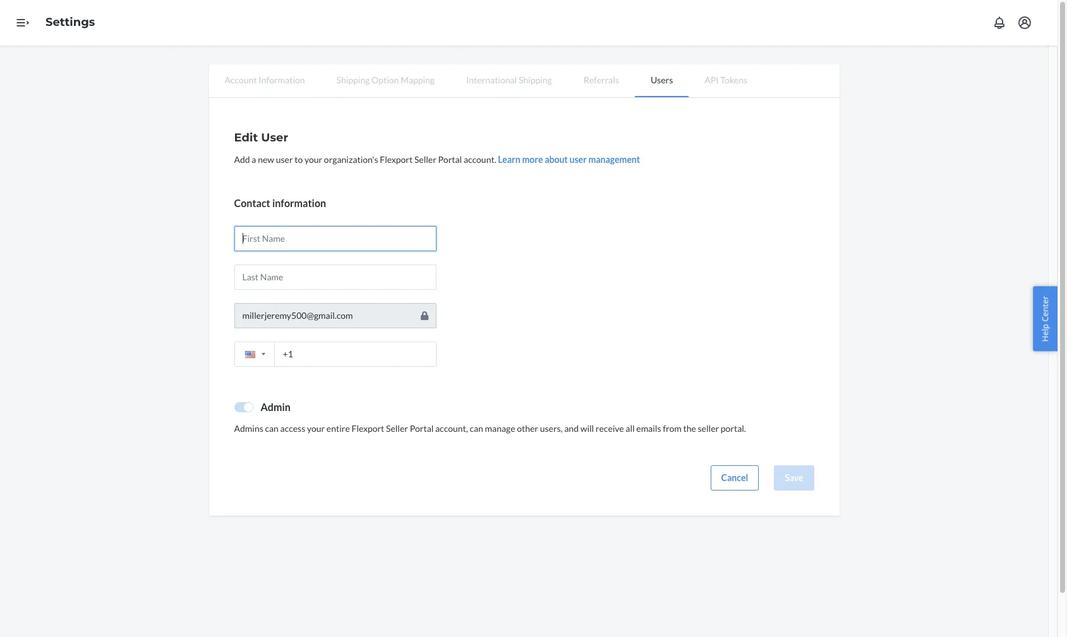 Task type: locate. For each thing, give the bounding box(es) containing it.
contact
[[234, 197, 270, 209]]

Last Name text field
[[234, 265, 436, 290]]

flexport
[[380, 154, 413, 165], [352, 423, 384, 434]]

more
[[522, 154, 543, 165]]

your
[[305, 154, 322, 165], [307, 423, 325, 434]]

1 vertical spatial seller
[[386, 423, 408, 434]]

portal left account,
[[410, 423, 434, 434]]

learn more about user management button
[[498, 154, 640, 166]]

united states: + 1 image
[[261, 354, 265, 356]]

add a new user to your organization's flexport seller portal account. learn more about user management
[[234, 154, 640, 165]]

save button
[[774, 466, 814, 491]]

can left manage
[[470, 423, 483, 434]]

other
[[517, 423, 538, 434]]

settings
[[46, 15, 95, 29]]

can left access
[[265, 423, 279, 434]]

seller left account,
[[386, 423, 408, 434]]

shipping right international
[[519, 75, 552, 85]]

user right about
[[570, 154, 587, 165]]

Email text field
[[234, 303, 436, 329]]

seller left account.
[[415, 154, 437, 165]]

1 vertical spatial portal
[[410, 423, 434, 434]]

shipping left option
[[337, 75, 370, 85]]

0 horizontal spatial can
[[265, 423, 279, 434]]

referrals tab
[[568, 64, 635, 96]]

portal left account.
[[438, 154, 462, 165]]

0 vertical spatial portal
[[438, 154, 462, 165]]

1 shipping from the left
[[337, 75, 370, 85]]

admins
[[234, 423, 263, 434]]

mapping
[[401, 75, 435, 85]]

account,
[[435, 423, 468, 434]]

portal
[[438, 154, 462, 165], [410, 423, 434, 434]]

1 horizontal spatial can
[[470, 423, 483, 434]]

0 horizontal spatial shipping
[[337, 75, 370, 85]]

your left entire
[[307, 423, 325, 434]]

user
[[276, 154, 293, 165], [570, 154, 587, 165]]

tab list
[[209, 64, 840, 98]]

1 horizontal spatial shipping
[[519, 75, 552, 85]]

1 horizontal spatial seller
[[415, 154, 437, 165]]

1 (702) 123-4567 telephone field
[[234, 342, 436, 367]]

admin
[[261, 401, 291, 413]]

information
[[259, 75, 305, 85]]

receive
[[596, 423, 624, 434]]

flexport right entire
[[352, 423, 384, 434]]

all
[[626, 423, 635, 434]]

cancel
[[721, 473, 748, 483]]

will
[[581, 423, 594, 434]]

0 vertical spatial your
[[305, 154, 322, 165]]

0 horizontal spatial user
[[276, 154, 293, 165]]

shipping
[[337, 75, 370, 85], [519, 75, 552, 85]]

open account menu image
[[1018, 15, 1033, 30]]

1 horizontal spatial user
[[570, 154, 587, 165]]

1 vertical spatial your
[[307, 423, 325, 434]]

seller
[[415, 154, 437, 165], [386, 423, 408, 434]]

2 shipping from the left
[[519, 75, 552, 85]]

flexport right 'organization's'
[[380, 154, 413, 165]]

account.
[[464, 154, 497, 165]]

open navigation image
[[15, 15, 30, 30]]

0 vertical spatial flexport
[[380, 154, 413, 165]]

help center
[[1040, 296, 1051, 342]]

2 user from the left
[[570, 154, 587, 165]]

cancel button
[[711, 466, 759, 491]]

organization's
[[324, 154, 378, 165]]

lock image
[[421, 311, 429, 321]]

0 vertical spatial seller
[[415, 154, 437, 165]]

access
[[280, 423, 305, 434]]

edit user
[[234, 131, 288, 145]]

user left to
[[276, 154, 293, 165]]

about
[[545, 154, 568, 165]]

can
[[265, 423, 279, 434], [470, 423, 483, 434]]

shipping inside tab
[[519, 75, 552, 85]]

a
[[252, 154, 256, 165]]

account information tab
[[209, 64, 321, 96]]

1 vertical spatial flexport
[[352, 423, 384, 434]]

your right to
[[305, 154, 322, 165]]

tab list containing account information
[[209, 64, 840, 98]]



Task type: describe. For each thing, give the bounding box(es) containing it.
tokens
[[721, 75, 748, 85]]

help center button
[[1034, 286, 1058, 351]]

api tokens tab
[[689, 64, 763, 96]]

option
[[372, 75, 399, 85]]

emails
[[637, 423, 661, 434]]

new
[[258, 154, 274, 165]]

settings link
[[46, 15, 95, 29]]

from
[[663, 423, 682, 434]]

manage
[[485, 423, 515, 434]]

api tokens
[[705, 75, 748, 85]]

1 can from the left
[[265, 423, 279, 434]]

learn
[[498, 154, 521, 165]]

open notifications image
[[992, 15, 1007, 30]]

users
[[651, 75, 673, 85]]

1 user from the left
[[276, 154, 293, 165]]

users,
[[540, 423, 563, 434]]

entire
[[327, 423, 350, 434]]

account
[[225, 75, 257, 85]]

international
[[466, 75, 517, 85]]

information
[[272, 197, 326, 209]]

shipping option mapping tab
[[321, 64, 451, 96]]

user
[[261, 131, 288, 145]]

international shipping tab
[[451, 64, 568, 96]]

center
[[1040, 296, 1051, 322]]

add
[[234, 154, 250, 165]]

and
[[565, 423, 579, 434]]

0 horizontal spatial seller
[[386, 423, 408, 434]]

edit
[[234, 131, 258, 145]]

account information
[[225, 75, 305, 85]]

the
[[684, 423, 696, 434]]

shipping inside tab
[[337, 75, 370, 85]]

contact information
[[234, 197, 326, 209]]

shipping option mapping
[[337, 75, 435, 85]]

users tab
[[635, 64, 689, 97]]

0 horizontal spatial portal
[[410, 423, 434, 434]]

help
[[1040, 324, 1051, 342]]

1 horizontal spatial portal
[[438, 154, 462, 165]]

to
[[295, 154, 303, 165]]

admins can access your entire flexport seller portal account, can manage other users, and will receive all emails from the seller portal.
[[234, 423, 746, 434]]

api
[[705, 75, 719, 85]]

international shipping
[[466, 75, 552, 85]]

management
[[589, 154, 640, 165]]

portal.
[[721, 423, 746, 434]]

save
[[785, 473, 804, 483]]

First Name text field
[[234, 226, 436, 251]]

referrals
[[584, 75, 619, 85]]

2 can from the left
[[470, 423, 483, 434]]

seller
[[698, 423, 719, 434]]



Task type: vqa. For each thing, say whether or not it's contained in the screenshot.
about
yes



